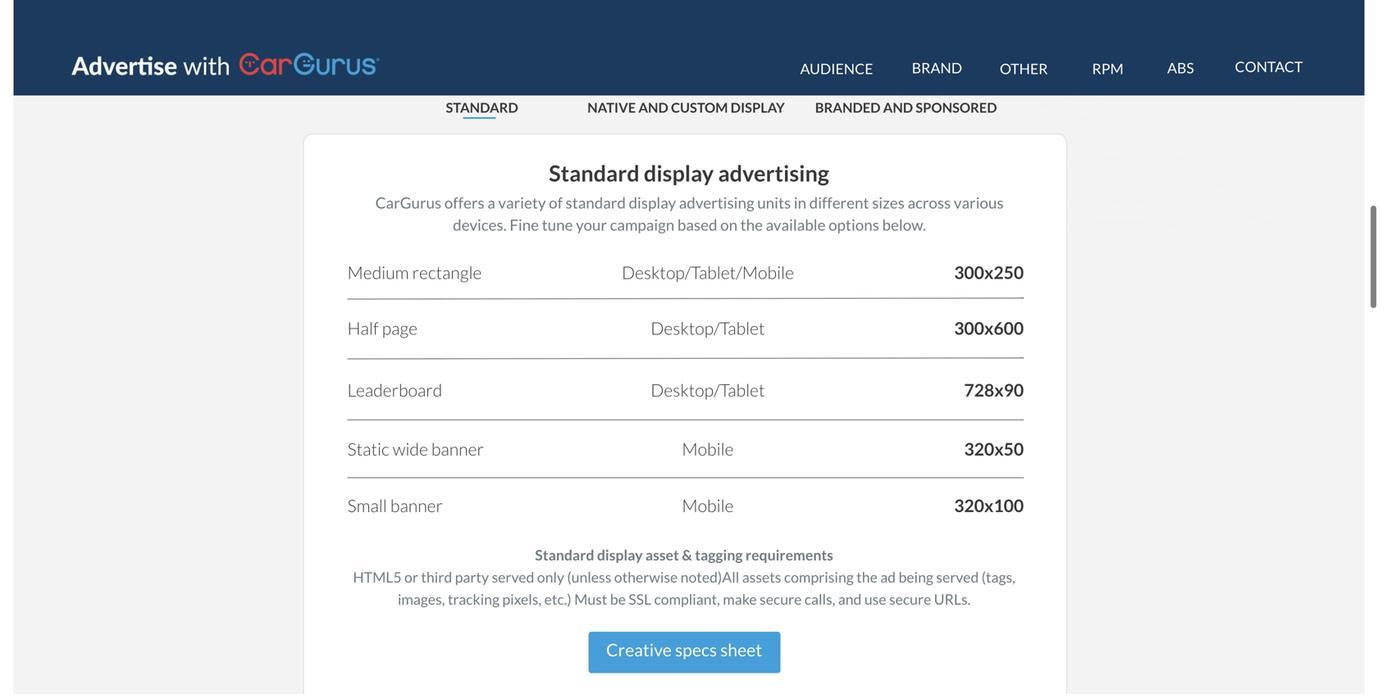 Task type: locate. For each thing, give the bounding box(es) containing it.
0 horizontal spatial advertising
[[473, 16, 545, 34]]

1 vertical spatial options
[[704, 183, 747, 199]]

offers inside cargurus offers several advertising options to engage with our high-value shoppers, such as standard display, native, custom, and sponsored opportunities.
[[383, 16, 422, 34]]

1 vertical spatial offers
[[378, 165, 412, 180]]

display
[[535, 165, 575, 180]]

standard up 'your'
[[481, 165, 532, 180]]

1 horizontal spatial standard
[[481, 165, 532, 180]]

1 horizontal spatial options
[[704, 183, 747, 199]]

across
[[772, 165, 808, 180]]

cargurus inside cargurus offers a variety of standard display advertising units in different sizes across various devices. fine tune your campaign based on the available options below.
[[319, 165, 375, 180]]

cargurus left the a
[[319, 165, 375, 180]]

0 vertical spatial standard
[[412, 36, 469, 53]]

options down different
[[704, 183, 747, 199]]

0 vertical spatial cargurus
[[317, 16, 381, 34]]

devices.
[[385, 183, 431, 199]]

0 horizontal spatial standard
[[412, 36, 469, 53]]

advertising
[[473, 16, 545, 34], [577, 165, 641, 180]]

such
[[362, 36, 392, 53]]

cargurus inside cargurus offers several advertising options to engage with our high-value shoppers, such as standard display, native, custom, and sponsored opportunities.
[[317, 16, 381, 34]]

cargurus offers several advertising options to engage with our high-value shoppers, such as standard display, native, custom, and sponsored opportunities.
[[317, 16, 855, 53]]

offers
[[383, 16, 422, 34], [378, 165, 412, 180]]

advertising up display,
[[473, 16, 545, 34]]

options
[[548, 16, 597, 34], [704, 183, 747, 199]]

1 vertical spatial standard
[[481, 165, 532, 180]]

0 vertical spatial options
[[548, 16, 597, 34]]

options inside cargurus offers a variety of standard display advertising units in different sizes across various devices. fine tune your campaign based on the available options below.
[[704, 183, 747, 199]]

various
[[811, 165, 853, 180]]

native,
[[522, 36, 566, 53]]

offers inside cargurus offers a variety of standard display advertising units in different sizes across various devices. fine tune your campaign based on the available options below.
[[378, 165, 412, 180]]

0 vertical spatial offers
[[383, 16, 422, 34]]

standard down the several
[[412, 36, 469, 53]]

offers for devices.
[[378, 165, 412, 180]]

cargurus offers a variety of standard display advertising units in different sizes across various devices. fine tune your campaign based on the available options below.
[[319, 165, 853, 199]]

value
[[755, 16, 790, 34]]

1 vertical spatial advertising
[[577, 165, 641, 180]]

1 horizontal spatial advertising
[[577, 165, 641, 180]]

cargurus up such
[[317, 16, 381, 34]]

different
[[688, 165, 739, 180]]

opportunities.
[[719, 36, 810, 53]]

offers up as
[[383, 16, 422, 34]]

high-
[[722, 16, 755, 34]]

1 vertical spatial cargurus
[[319, 165, 375, 180]]

our
[[697, 16, 719, 34]]

and
[[622, 36, 646, 53]]

your
[[490, 183, 516, 199]]

advertising up on
[[577, 165, 641, 180]]

standard
[[412, 36, 469, 53], [481, 165, 532, 180]]

advertising inside cargurus offers several advertising options to engage with our high-value shoppers, such as standard display, native, custom, and sponsored opportunities.
[[473, 16, 545, 34]]

options up custom,
[[548, 16, 597, 34]]

tune
[[461, 183, 487, 199]]

offers left the a
[[378, 165, 412, 180]]

cargurus
[[317, 16, 381, 34], [319, 165, 375, 180]]

based
[[576, 183, 610, 199]]

sizes
[[741, 165, 769, 180]]

as
[[395, 36, 409, 53]]

0 horizontal spatial options
[[548, 16, 597, 34]]

0 vertical spatial advertising
[[473, 16, 545, 34]]

campaign
[[519, 183, 573, 199]]

standard inside cargurus offers several advertising options to engage with our high-value shoppers, such as standard display, native, custom, and sponsored opportunities.
[[412, 36, 469, 53]]

in
[[675, 165, 686, 180]]



Task type: vqa. For each thing, say whether or not it's contained in the screenshot.
the topmost the options
yes



Task type: describe. For each thing, give the bounding box(es) containing it.
variety
[[424, 165, 464, 180]]

the
[[629, 183, 649, 199]]

standard inside cargurus offers a variety of standard display advertising units in different sizes across various devices. fine tune your campaign based on the available options below.
[[481, 165, 532, 180]]

fine
[[433, 183, 458, 199]]

on
[[612, 183, 627, 199]]

a
[[414, 165, 421, 180]]

several
[[425, 16, 471, 34]]

below.
[[750, 183, 787, 199]]

units
[[644, 165, 672, 180]]

cargurus for standard
[[317, 16, 381, 34]]

shoppers,
[[793, 16, 855, 34]]

advertising inside cargurus offers a variety of standard display advertising units in different sizes across various devices. fine tune your campaign based on the available options below.
[[577, 165, 641, 180]]

engage
[[616, 16, 662, 34]]

display,
[[472, 36, 520, 53]]

custom,
[[568, 36, 619, 53]]

with
[[665, 16, 694, 34]]

sponsored
[[649, 36, 716, 53]]

offers for standard
[[383, 16, 422, 34]]

available
[[651, 183, 702, 199]]

options inside cargurus offers several advertising options to engage with our high-value shoppers, such as standard display, native, custom, and sponsored opportunities.
[[548, 16, 597, 34]]

of
[[467, 165, 478, 180]]

to
[[600, 16, 613, 34]]

cargurus for devices.
[[319, 165, 375, 180]]



